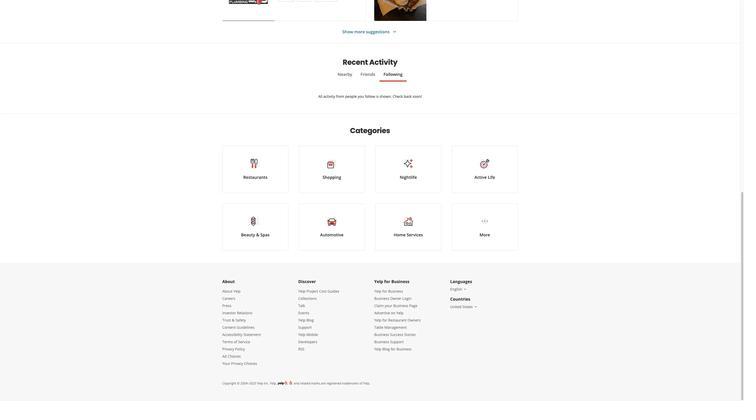 Task type: vqa. For each thing, say whether or not it's contained in the screenshot.
Photo of Hope Plumbing
yes



Task type: describe. For each thing, give the bounding box(es) containing it.
for down the advertise
[[383, 318, 388, 323]]

ad
[[222, 355, 227, 359]]

business up "owner"
[[388, 289, 403, 294]]

talk link
[[298, 304, 305, 309]]

trust
[[222, 318, 231, 323]]

yelp.
[[363, 382, 370, 386]]

yelp blog link
[[298, 318, 314, 323]]

support inside yelp for business business owner login claim your business page advertise on yelp yelp for restaurant owners table management business success stories business support yelp blog for business
[[390, 340, 404, 345]]

yelp for business link
[[374, 289, 403, 294]]

restaurants link
[[222, 146, 289, 193]]

yelp for business business owner login claim your business page advertise on yelp yelp for restaurant owners table management business success stories business support yelp blog for business
[[374, 289, 421, 352]]

copyright © 2004–2023 yelp inc. yelp,
[[222, 382, 277, 386]]

more
[[354, 29, 365, 35]]

blog inside yelp for business business owner login claim your business page advertise on yelp yelp for restaurant owners table management business success stories business support yelp blog for business
[[383, 347, 390, 352]]

service
[[238, 340, 250, 345]]

stories
[[404, 333, 416, 338]]

shown.
[[380, 94, 392, 99]]

business up claim
[[374, 297, 389, 302]]

shopping link
[[299, 146, 365, 193]]

for down business support link
[[391, 347, 396, 352]]

english button
[[451, 287, 468, 292]]

advertise
[[374, 311, 390, 316]]

show
[[343, 29, 353, 35]]

owner
[[390, 297, 402, 302]]

check
[[393, 94, 403, 99]]

on
[[391, 311, 396, 316]]

terms
[[222, 340, 233, 345]]

guides
[[328, 289, 339, 294]]

talk
[[298, 304, 305, 309]]

careers link
[[222, 297, 235, 302]]

content guidelines link
[[222, 326, 255, 331]]

,
[[288, 382, 289, 386]]

related
[[300, 382, 310, 386]]

1 vertical spatial privacy
[[231, 362, 243, 367]]

about yelp careers press investor relations trust & safety content guidelines accessibility statement terms of service privacy policy ad choices your privacy choices
[[222, 289, 261, 367]]

claim your business page link
[[374, 304, 418, 309]]

languages
[[451, 279, 472, 285]]

following
[[384, 72, 403, 77]]

show more suggestions
[[343, 29, 390, 35]]

ad choices link
[[222, 355, 241, 359]]

business up yelp for business link
[[392, 279, 410, 285]]

cost
[[319, 289, 327, 294]]

active
[[475, 175, 487, 181]]

rss
[[298, 347, 305, 352]]

yelp down the events on the bottom of the page
[[298, 318, 306, 323]]

tab list containing nearby
[[222, 71, 518, 82]]

restaurant
[[388, 318, 407, 323]]

automotive link
[[299, 204, 365, 251]]

business down "owner"
[[394, 304, 408, 309]]

yelp project cost guides collections talk events yelp blog support yelp mobile developers rss
[[298, 289, 339, 352]]

back
[[404, 94, 412, 99]]

for up yelp for business link
[[384, 279, 391, 285]]

16 chevron down v2 image
[[474, 305, 478, 310]]

recent
[[343, 57, 368, 67]]

investor relations link
[[222, 311, 253, 316]]

16 chevron down v2 image
[[464, 288, 468, 292]]

yelp right on
[[397, 311, 404, 316]]

show more suggestions button
[[343, 29, 398, 35]]

activity
[[370, 57, 398, 67]]

yelp up table
[[374, 318, 382, 323]]

home services link
[[376, 204, 442, 251]]

success
[[390, 333, 403, 338]]

business up yelp blog for business link
[[374, 340, 389, 345]]

collections link
[[298, 297, 317, 302]]

your
[[222, 362, 230, 367]]

press
[[222, 304, 232, 309]]

yelp up collections link
[[298, 289, 306, 294]]

developers link
[[298, 340, 318, 345]]

more link
[[452, 204, 518, 251]]

nightlife link
[[376, 146, 442, 193]]

business support link
[[374, 340, 404, 345]]

from
[[336, 94, 344, 99]]

all
[[318, 94, 323, 99]]

mobile
[[307, 333, 318, 338]]

24 chevron down v2 image
[[392, 29, 398, 35]]

all activity from people you follow is shown. check back soon!
[[318, 94, 422, 99]]

and related marks are registered trademarks of yelp.
[[293, 382, 370, 386]]

active life link
[[452, 146, 518, 193]]

soon!
[[413, 94, 422, 99]]

restaurants
[[243, 175, 268, 181]]

yelp project cost guides link
[[298, 289, 339, 294]]

about for about
[[222, 279, 235, 285]]

shopping
[[323, 175, 341, 181]]

discover
[[298, 279, 316, 285]]

owners
[[408, 318, 421, 323]]

and
[[294, 382, 299, 386]]

& inside the about yelp careers press investor relations trust & safety content guidelines accessibility statement terms of service privacy policy ad choices your privacy choices
[[232, 318, 235, 323]]



Task type: locate. For each thing, give the bounding box(es) containing it.
categories
[[350, 126, 390, 136]]

active life
[[475, 175, 495, 181]]

friends
[[361, 72, 375, 77]]

content
[[222, 326, 236, 331]]

trust & safety link
[[222, 318, 246, 323]]

for up business owner login link at bottom
[[383, 289, 388, 294]]

1 vertical spatial support
[[390, 340, 404, 345]]

accessibility
[[222, 333, 243, 338]]

trademarks
[[342, 382, 359, 386]]

support down the success
[[390, 340, 404, 345]]

yelp blog for business link
[[374, 347, 412, 352]]

1 horizontal spatial &
[[256, 232, 259, 238]]

collections
[[298, 297, 317, 302]]

recent activity
[[343, 57, 398, 67]]

yelp up careers
[[234, 289, 241, 294]]

0 vertical spatial choices
[[228, 355, 241, 359]]

yelp,
[[270, 382, 277, 386]]

1 about from the top
[[222, 279, 235, 285]]

1 horizontal spatial choices
[[244, 362, 257, 367]]

of left the 'yelp.'
[[360, 382, 363, 386]]

privacy down 'terms' at left bottom
[[222, 347, 234, 352]]

inc.
[[264, 382, 269, 386]]

united
[[451, 305, 462, 310]]

safety
[[236, 318, 246, 323]]

yelp for business
[[374, 279, 410, 285]]

beauty & spas link
[[222, 204, 289, 251]]

about inside the about yelp careers press investor relations trust & safety content guidelines accessibility statement terms of service privacy policy ad choices your privacy choices
[[222, 289, 233, 294]]

policy
[[235, 347, 245, 352]]

0 horizontal spatial support
[[298, 326, 312, 331]]

blog up support link
[[307, 318, 314, 323]]

claim
[[374, 304, 384, 309]]

follow
[[365, 94, 375, 99]]

yelp down business support link
[[374, 347, 382, 352]]

blog
[[307, 318, 314, 323], [383, 347, 390, 352]]

business owner login link
[[374, 297, 412, 302]]

management
[[385, 326, 407, 331]]

1 vertical spatial blog
[[383, 347, 390, 352]]

nearby
[[338, 72, 352, 77]]

1 vertical spatial &
[[232, 318, 235, 323]]

choices down "policy"
[[244, 362, 257, 367]]

beauty
[[241, 232, 255, 238]]

0 vertical spatial support
[[298, 326, 312, 331]]

1 vertical spatial of
[[360, 382, 363, 386]]

0 vertical spatial blog
[[307, 318, 314, 323]]

support down yelp blog link
[[298, 326, 312, 331]]

1 horizontal spatial support
[[390, 340, 404, 345]]

automotive
[[320, 232, 344, 238]]

people
[[345, 94, 357, 99]]

your
[[385, 304, 393, 309]]

developers
[[298, 340, 318, 345]]

business success stories link
[[374, 333, 416, 338]]

of
[[234, 340, 237, 345], [360, 382, 363, 386]]

more
[[480, 232, 490, 238]]

events
[[298, 311, 310, 316]]

yelp for restaurant owners link
[[374, 318, 421, 323]]

business down stories
[[397, 347, 412, 352]]

category navigation section navigation
[[217, 114, 523, 264]]

are
[[321, 382, 326, 386]]

states
[[463, 305, 473, 310]]

& right trust
[[232, 318, 235, 323]]

about up careers
[[222, 289, 233, 294]]

privacy
[[222, 347, 234, 352], [231, 362, 243, 367]]

you
[[358, 94, 364, 99]]

blog down business support link
[[383, 347, 390, 352]]

terms of service link
[[222, 340, 250, 345]]

about for about yelp careers press investor relations trust & safety content guidelines accessibility statement terms of service privacy policy ad choices your privacy choices
[[222, 289, 233, 294]]

of inside the about yelp careers press investor relations trust & safety content guidelines accessibility statement terms of service privacy policy ad choices your privacy choices
[[234, 340, 237, 345]]

0 vertical spatial about
[[222, 279, 235, 285]]

1 vertical spatial about
[[222, 289, 233, 294]]

1 horizontal spatial of
[[360, 382, 363, 386]]

support inside the yelp project cost guides collections talk events yelp blog support yelp mobile developers rss
[[298, 326, 312, 331]]

guidelines
[[237, 326, 255, 331]]

services
[[407, 232, 423, 238]]

privacy policy link
[[222, 347, 245, 352]]

is
[[376, 94, 379, 99]]

0 horizontal spatial blog
[[307, 318, 314, 323]]

beauty & spas
[[241, 232, 270, 238]]

0 vertical spatial privacy
[[222, 347, 234, 352]]

& inside category navigation section navigation
[[256, 232, 259, 238]]

marks
[[311, 382, 320, 386]]

table management link
[[374, 326, 407, 331]]

english
[[451, 287, 463, 292]]

yelp inside the about yelp careers press investor relations trust & safety content guidelines accessibility statement terms of service privacy policy ad choices your privacy choices
[[234, 289, 241, 294]]

careers
[[222, 297, 235, 302]]

countries
[[451, 297, 471, 303]]

support
[[298, 326, 312, 331], [390, 340, 404, 345]]

1 vertical spatial choices
[[244, 362, 257, 367]]

statement
[[244, 333, 261, 338]]

0 horizontal spatial of
[[234, 340, 237, 345]]

photo of hope plumbing image
[[222, 0, 275, 21]]

project
[[307, 289, 318, 294]]

1 horizontal spatial blog
[[383, 347, 390, 352]]

of up privacy policy link
[[234, 340, 237, 345]]

choices
[[228, 355, 241, 359], [244, 362, 257, 367]]

tab list
[[222, 71, 518, 82]]

united states
[[451, 305, 473, 310]]

suggestions
[[366, 29, 390, 35]]

yelp down support link
[[298, 333, 306, 338]]

rss link
[[298, 347, 305, 352]]

life
[[488, 175, 495, 181]]

events link
[[298, 311, 310, 316]]

spas
[[260, 232, 270, 238]]

investor
[[222, 311, 236, 316]]

explore recent activity section section
[[222, 43, 518, 114]]

2 about from the top
[[222, 289, 233, 294]]

about yelp link
[[222, 289, 241, 294]]

yelp up yelp for business link
[[374, 279, 383, 285]]

0 horizontal spatial choices
[[228, 355, 241, 359]]

table
[[374, 326, 384, 331]]

registered
[[327, 382, 341, 386]]

0 horizontal spatial &
[[232, 318, 235, 323]]

yelp
[[374, 279, 383, 285], [234, 289, 241, 294], [298, 289, 306, 294], [374, 289, 382, 294], [397, 311, 404, 316], [298, 318, 306, 323], [374, 318, 382, 323], [298, 333, 306, 338], [374, 347, 382, 352], [257, 382, 263, 386]]

yelp logo image
[[278, 381, 288, 386]]

blog inside the yelp project cost guides collections talk events yelp blog support yelp mobile developers rss
[[307, 318, 314, 323]]

your privacy choices link
[[222, 362, 257, 367]]

page
[[409, 304, 418, 309]]

yelp left inc.
[[257, 382, 263, 386]]

home services
[[394, 232, 423, 238]]

business down table
[[374, 333, 389, 338]]

yelp up claim
[[374, 289, 382, 294]]

support link
[[298, 326, 312, 331]]

about up about yelp link
[[222, 279, 235, 285]]

2004–2023
[[241, 382, 256, 386]]

0 vertical spatial &
[[256, 232, 259, 238]]

nightlife
[[400, 175, 417, 181]]

photo of everett's image
[[374, 0, 427, 21]]

choices down privacy policy link
[[228, 355, 241, 359]]

©
[[237, 382, 240, 386]]

activity
[[324, 94, 335, 99]]

privacy down ad choices link
[[231, 362, 243, 367]]

0 vertical spatial of
[[234, 340, 237, 345]]

yelp burst image
[[289, 381, 293, 386]]

& left 'spas'
[[256, 232, 259, 238]]



